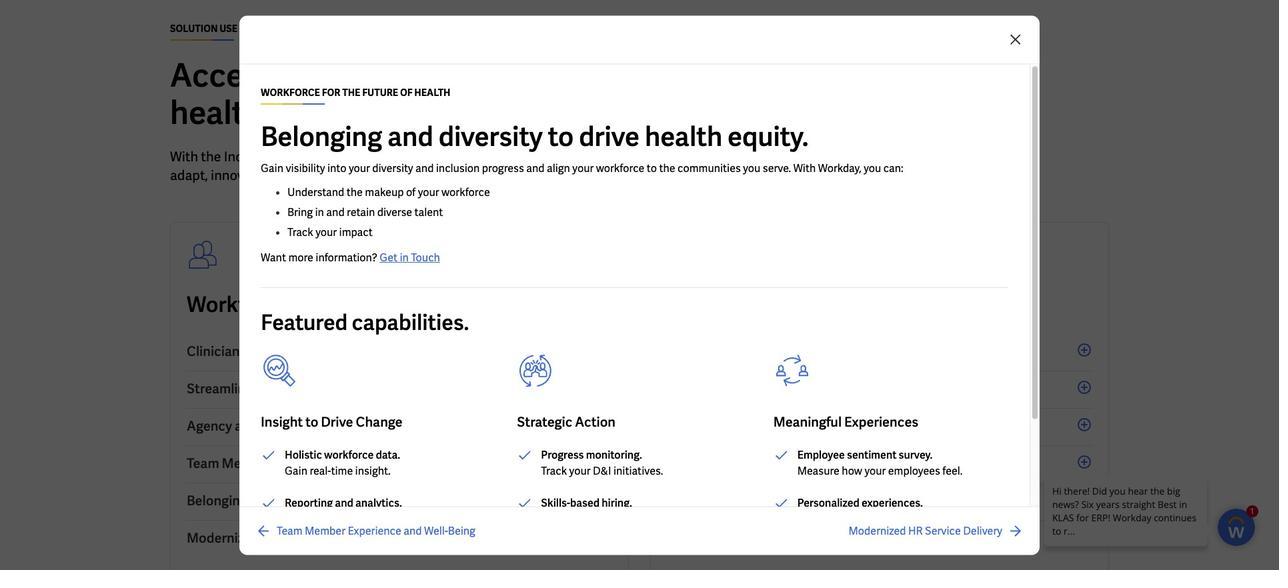 Task type: locate. For each thing, give the bounding box(es) containing it.
with up adapt,
[[170, 148, 198, 165]]

member down agency
[[222, 455, 273, 472]]

1 vertical spatial diversity
[[372, 161, 413, 175]]

clinically integrated supply chain button
[[667, 334, 1093, 372]]

1 horizontal spatial diversity
[[439, 119, 543, 153]]

hr down belonging and diversity to drive health equity
[[262, 530, 280, 547]]

healthcare,
[[369, 148, 438, 165]]

delivery inside belonging and diversity to drive health equity. dialog
[[963, 524, 1003, 538]]

1 vertical spatial for
[[350, 148, 367, 165]]

team inside belonging and diversity to drive health equity. dialog
[[277, 524, 303, 538]]

0 horizontal spatial management
[[785, 492, 866, 510]]

streamlined
[[187, 380, 261, 398]]

0 horizontal spatial belonging
[[187, 492, 248, 510]]

1 horizontal spatial of
[[429, 291, 449, 319]]

the inside with the industry accelerator for healthcare, you benefit from a global ecosystem of partners to help you adapt, innovate, and scale—all while fast-tracking your digital transformation.
[[201, 148, 221, 165]]

1 horizontal spatial well-
[[424, 524, 448, 538]]

modernized hr service delivery button
[[187, 521, 612, 558], [849, 523, 1024, 539]]

you left the serve.
[[743, 161, 761, 175]]

1 vertical spatial diversity
[[276, 492, 330, 510]]

1 vertical spatial well-
[[424, 524, 448, 538]]

for inside with the industry accelerator for healthcare, you benefit from a global ecosystem of partners to help you adapt, innovate, and scale—all while fast-tracking your digital transformation.
[[350, 148, 367, 165]]

modernized hr service delivery down experiences.
[[849, 524, 1003, 538]]

the up adapt,
[[201, 148, 221, 165]]

0 vertical spatial gain
[[261, 161, 284, 175]]

the
[[201, 148, 221, 165], [659, 161, 676, 175], [347, 185, 363, 199], [324, 291, 357, 319]]

and left align
[[527, 161, 545, 175]]

0 vertical spatial management
[[873, 418, 954, 435]]

communities
[[678, 161, 741, 175]]

0 horizontal spatial member
[[222, 455, 273, 472]]

with
[[419, 55, 483, 96]]

optimized automated replenishment button
[[667, 521, 1093, 558]]

member inside belonging and diversity to drive health equity. dialog
[[305, 524, 346, 538]]

health inside button
[[383, 492, 423, 510]]

to inside with the industry accelerator for healthcare, you benefit from a global ecosystem of partners to help you adapt, innovate, and scale—all while fast-tracking your digital transformation.
[[729, 148, 742, 165]]

drive inside dialog
[[321, 413, 353, 430]]

help
[[745, 148, 771, 165]]

1 horizontal spatial management
[[873, 418, 954, 435]]

track down bring
[[288, 225, 313, 239]]

1 vertical spatial gain
[[285, 464, 308, 478]]

0 horizontal spatial team
[[187, 455, 219, 472]]

your
[[349, 161, 370, 175], [573, 161, 594, 175], [469, 167, 496, 184], [418, 185, 439, 199], [316, 225, 337, 239], [569, 464, 591, 478], [865, 464, 886, 478]]

1 vertical spatial workforce
[[442, 185, 490, 199]]

engagement
[[242, 343, 319, 360], [803, 455, 879, 472]]

1 horizontal spatial for
[[350, 148, 367, 165]]

belonging and diversity to drive health equity button
[[187, 484, 612, 521]]

supply-
[[750, 418, 796, 435]]

team member experience and well-being button down optimization
[[187, 446, 612, 484]]

healthcare.
[[170, 92, 334, 133]]

1 vertical spatial team
[[277, 524, 303, 538]]

related
[[796, 418, 842, 435]]

replenishment
[[804, 530, 895, 547]]

1 horizontal spatial contract
[[728, 492, 782, 510]]

management up survey.
[[873, 418, 954, 435]]

0 vertical spatial in
[[315, 205, 324, 219]]

real-
[[310, 464, 331, 478]]

team member experience and well-being down analytics.
[[277, 524, 476, 538]]

more
[[288, 250, 314, 264]]

of right future on the bottom of page
[[429, 291, 449, 319]]

1 vertical spatial engagement
[[803, 455, 879, 472]]

with right the serve.
[[794, 161, 816, 175]]

with
[[170, 148, 198, 165], [794, 161, 816, 175]]

being down equity
[[448, 524, 476, 538]]

contract
[[260, 418, 315, 435], [728, 492, 782, 510]]

to down 'health'
[[647, 161, 657, 175]]

gain down holistic
[[285, 464, 308, 478]]

modernized hr service delivery button down analytics.
[[187, 521, 612, 558]]

hr
[[909, 524, 923, 538], [262, 530, 280, 547]]

your inside employee sentiment survey. measure how your employees feel.
[[865, 464, 886, 478]]

into
[[328, 161, 347, 175]]

in right get
[[400, 250, 409, 264]]

belonging for belonging and diversity to drive health equity
[[187, 492, 248, 510]]

1 horizontal spatial service
[[925, 524, 961, 538]]

featured
[[261, 308, 348, 336]]

global
[[553, 148, 590, 165]]

1 vertical spatial track
[[541, 464, 567, 478]]

1 horizontal spatial health
[[453, 291, 518, 319]]

experience down analytics.
[[348, 524, 402, 538]]

and down the featured
[[321, 343, 344, 360]]

1 horizontal spatial delivery
[[963, 524, 1003, 538]]

1 horizontal spatial gain
[[285, 464, 308, 478]]

supplier- and supply-related risk management button
[[667, 409, 1093, 446]]

the
[[342, 86, 361, 98]]

1 vertical spatial in
[[400, 250, 409, 264]]

and left data.
[[346, 455, 369, 472]]

1 horizontal spatial diversity
[[720, 455, 774, 472]]

well-
[[371, 455, 402, 472], [424, 524, 448, 538]]

employee sentiment survey. measure how your employees feel.
[[798, 448, 963, 478]]

team down agency
[[187, 455, 219, 472]]

capabilities.
[[352, 308, 469, 336]]

2 horizontal spatial for
[[719, 55, 760, 96]]

to down time
[[332, 492, 345, 510]]

made
[[631, 55, 712, 96]]

clinician engagement and retention
[[187, 343, 407, 360]]

track down progress
[[541, 464, 567, 478]]

belonging and diversity to drive health equity
[[187, 492, 465, 510]]

and down the supply-
[[777, 455, 800, 472]]

you left can:
[[864, 161, 882, 175]]

workforce down inclusion
[[442, 185, 490, 199]]

0 horizontal spatial diversity
[[276, 492, 330, 510]]

service down feel.
[[925, 524, 961, 538]]

1 horizontal spatial hr
[[909, 524, 923, 538]]

belonging and diversity to drive health equity.
[[261, 119, 809, 153]]

clinically integrated supply chain
[[667, 343, 871, 360]]

2 horizontal spatial workforce
[[596, 161, 645, 175]]

hr down experiences.
[[909, 524, 923, 538]]

visibility
[[286, 161, 325, 175]]

0 horizontal spatial modernized hr service delivery
[[187, 530, 380, 547]]

information?
[[316, 250, 378, 264]]

experiences.
[[862, 496, 923, 510]]

contract inside proactive contract management button
[[728, 492, 782, 510]]

0 horizontal spatial track
[[288, 225, 313, 239]]

time
[[331, 464, 353, 478]]

1 horizontal spatial modernized
[[849, 524, 906, 538]]

health
[[453, 291, 518, 319], [383, 492, 423, 510]]

diversity up makeup
[[372, 161, 413, 175]]

drive inside button
[[348, 492, 380, 510]]

and down industry
[[269, 167, 291, 184]]

1 vertical spatial being
[[448, 524, 476, 538]]

1 vertical spatial belonging
[[187, 492, 248, 510]]

workforce down "drive"
[[596, 161, 645, 175]]

of left partners
[[660, 148, 672, 165]]

experience down agency and contract labor optimization
[[276, 455, 343, 472]]

modernized
[[849, 524, 906, 538], [187, 530, 259, 547]]

value-driven sourcing button
[[667, 372, 1093, 409]]

0 vertical spatial engagement
[[242, 343, 319, 360]]

gain left visibility
[[261, 161, 284, 175]]

talent
[[415, 205, 443, 219]]

1 vertical spatial drive
[[348, 492, 380, 510]]

1 vertical spatial team member experience and well-being button
[[256, 523, 476, 539]]

0 vertical spatial well-
[[371, 455, 402, 472]]

skills-based hiring.
[[541, 496, 632, 510]]

1 horizontal spatial with
[[794, 161, 816, 175]]

2 horizontal spatial of
[[660, 148, 672, 165]]

analytics.
[[356, 496, 402, 510]]

0 horizontal spatial with
[[170, 148, 198, 165]]

team member experience and well-being inside belonging and diversity to drive health equity. dialog
[[277, 524, 476, 538]]

0 horizontal spatial workforce
[[324, 448, 374, 462]]

your left d&i
[[569, 464, 591, 478]]

of down fast-
[[406, 185, 416, 199]]

1 horizontal spatial track
[[541, 464, 567, 478]]

belonging inside button
[[187, 492, 248, 510]]

1 vertical spatial experience
[[348, 524, 402, 538]]

and inside button
[[321, 343, 344, 360]]

0 vertical spatial drive
[[321, 413, 353, 430]]

diversity down the real-
[[276, 492, 330, 510]]

0 horizontal spatial being
[[402, 455, 436, 472]]

team member experience and well-being button inside belonging and diversity to drive health equity. dialog
[[256, 523, 476, 539]]

0 horizontal spatial of
[[406, 185, 416, 199]]

modernized hr service delivery button down experiences.
[[849, 523, 1024, 539]]

1 horizontal spatial team
[[277, 524, 303, 538]]

you right help
[[774, 148, 796, 165]]

service down reporting
[[283, 530, 328, 547]]

modernized hr service delivery down reporting
[[187, 530, 380, 547]]

team member experience and well-being button
[[187, 446, 612, 484], [256, 523, 476, 539]]

1 horizontal spatial modernized hr service delivery button
[[849, 523, 1024, 539]]

in inside understand the makeup of your workforce bring in and retain diverse talent track your impact
[[315, 205, 324, 219]]

gain inside holistic workforce data. gain real-time insight.
[[285, 464, 308, 478]]

team member experience and well-being down agency and contract labor optimization
[[187, 455, 436, 472]]

track inside progress monitoring. track your d&i initiatives.
[[541, 464, 567, 478]]

team down reporting
[[277, 524, 303, 538]]

being right data.
[[402, 455, 436, 472]]

contract up holistic
[[260, 418, 315, 435]]

meaningful experiences
[[774, 413, 919, 430]]

the down information?
[[324, 291, 357, 319]]

diversity
[[720, 455, 774, 472], [276, 492, 330, 510]]

drive down insight.
[[348, 492, 380, 510]]

1 vertical spatial contract
[[728, 492, 782, 510]]

0 horizontal spatial diversity
[[372, 161, 413, 175]]

digital
[[499, 167, 536, 184]]

drive up holistic workforce data. gain real-time insight.
[[321, 413, 353, 430]]

1 vertical spatial health
[[383, 492, 423, 510]]

1 horizontal spatial belonging
[[261, 119, 382, 153]]

get
[[380, 250, 398, 264]]

2 vertical spatial workforce
[[324, 448, 374, 462]]

equity.
[[728, 119, 809, 153]]

1 horizontal spatial modernized hr service delivery
[[849, 524, 1003, 538]]

of inside understand the makeup of your workforce bring in and retain diverse talent track your impact
[[406, 185, 416, 199]]

0 vertical spatial belonging
[[261, 119, 382, 153]]

retention
[[347, 343, 407, 360]]

1 horizontal spatial workforce
[[442, 185, 490, 199]]

track
[[288, 225, 313, 239], [541, 464, 567, 478]]

0 vertical spatial contract
[[260, 418, 315, 435]]

to right insight
[[306, 413, 318, 430]]

your right align
[[573, 161, 594, 175]]

0 horizontal spatial modernized hr service delivery button
[[187, 521, 612, 558]]

partners
[[675, 148, 726, 165]]

the up retain
[[347, 185, 363, 199]]

0 horizontal spatial delivery
[[330, 530, 380, 547]]

0 vertical spatial health
[[453, 291, 518, 319]]

0 vertical spatial being
[[402, 455, 436, 472]]

proactive
[[667, 492, 725, 510]]

1 vertical spatial of
[[406, 185, 416, 199]]

scale—all
[[294, 167, 353, 184]]

in right bring
[[315, 205, 324, 219]]

1 vertical spatial team member experience and well-being
[[277, 524, 476, 538]]

and left retain
[[326, 205, 345, 219]]

contract up automated
[[728, 492, 782, 510]]

diverse
[[377, 205, 412, 219]]

0 vertical spatial member
[[222, 455, 273, 472]]

0 vertical spatial team member experience and well-being
[[187, 455, 436, 472]]

0 horizontal spatial engagement
[[242, 343, 319, 360]]

holistic workforce data. gain real-time insight.
[[285, 448, 400, 478]]

well- down equity
[[424, 524, 448, 538]]

workforce for the future of health
[[187, 291, 518, 319]]

0 vertical spatial team
[[187, 455, 219, 472]]

workforce up time
[[324, 448, 374, 462]]

0 horizontal spatial in
[[315, 205, 324, 219]]

transformation.
[[539, 167, 633, 184]]

team
[[187, 455, 219, 472], [277, 524, 303, 538]]

tracking
[[417, 167, 467, 184]]

optimization
[[355, 418, 434, 435]]

diversity up "proactive contract management"
[[720, 455, 774, 472]]

supplier
[[667, 455, 718, 472]]

and inside understand the makeup of your workforce bring in and retain diverse talent track your impact
[[326, 205, 345, 219]]

health
[[415, 86, 451, 98]]

0 horizontal spatial service
[[283, 530, 328, 547]]

0 vertical spatial track
[[288, 225, 313, 239]]

progress
[[482, 161, 524, 175]]

0 horizontal spatial health
[[383, 492, 423, 510]]

0 vertical spatial for
[[719, 55, 760, 96]]

data.
[[376, 448, 400, 462]]

workforce
[[187, 291, 288, 319]]

modernized hr service delivery inside belonging and diversity to drive health equity. dialog
[[849, 524, 1003, 538]]

1 horizontal spatial experience
[[348, 524, 402, 538]]

workforce
[[596, 161, 645, 175], [442, 185, 490, 199], [324, 448, 374, 462]]

0 vertical spatial of
[[660, 148, 672, 165]]

to left help
[[729, 148, 742, 165]]

diversity up progress
[[439, 119, 543, 153]]

0 vertical spatial experience
[[276, 455, 343, 472]]

while
[[356, 167, 388, 184]]

contract inside agency and contract labor optimization button
[[260, 418, 315, 435]]

1 vertical spatial member
[[305, 524, 346, 538]]

management down measure
[[785, 492, 866, 510]]

0 vertical spatial workforce
[[596, 161, 645, 175]]

team member experience and well-being button down analytics.
[[256, 523, 476, 539]]

0 horizontal spatial contract
[[260, 418, 315, 435]]

1 horizontal spatial member
[[305, 524, 346, 538]]

1 vertical spatial management
[[785, 492, 866, 510]]

your left impact
[[316, 225, 337, 239]]

member down belonging and diversity to drive health equity
[[305, 524, 346, 538]]

insight
[[261, 413, 303, 430]]

personalized experiences.
[[798, 496, 923, 510]]

in
[[315, 205, 324, 219], [400, 250, 409, 264]]

experience
[[276, 455, 343, 472], [348, 524, 402, 538]]

your down benefit
[[469, 167, 496, 184]]

your down sentiment
[[865, 464, 886, 478]]

0 vertical spatial diversity
[[439, 119, 543, 153]]

belonging inside dialog
[[261, 119, 382, 153]]

measure
[[798, 464, 840, 478]]

1 horizontal spatial being
[[448, 524, 476, 538]]

clinician engagement and retention button
[[187, 334, 612, 372]]

1 horizontal spatial engagement
[[803, 455, 879, 472]]

0 horizontal spatial for
[[293, 291, 320, 319]]

well- down optimization
[[371, 455, 402, 472]]

for
[[719, 55, 760, 96], [350, 148, 367, 165], [293, 291, 320, 319]]



Task type: vqa. For each thing, say whether or not it's contained in the screenshot.


Task type: describe. For each thing, give the bounding box(es) containing it.
the down 'health'
[[659, 161, 676, 175]]

want
[[261, 250, 286, 264]]

and left the supply-
[[724, 418, 747, 435]]

understand the makeup of your workforce bring in and retain diverse talent track your impact
[[288, 185, 490, 239]]

how
[[842, 464, 863, 478]]

agency and contract labor optimization
[[187, 418, 434, 435]]

sentiment
[[847, 448, 897, 462]]

for inside accelerate value with solutions made for healthcare.
[[719, 55, 760, 96]]

belonging for belonging and diversity to drive health equity.
[[261, 119, 382, 153]]

drive
[[579, 119, 640, 153]]

modernized hr service delivery button inside belonging and diversity to drive health equity. dialog
[[849, 523, 1024, 539]]

agency and contract labor optimization button
[[187, 409, 612, 446]]

touch
[[411, 250, 440, 264]]

health for of
[[453, 291, 518, 319]]

sourcing
[[748, 380, 802, 398]]

monitoring.
[[586, 448, 642, 462]]

fast-
[[391, 167, 417, 184]]

featured capabilities.
[[261, 308, 469, 336]]

future
[[361, 291, 425, 319]]

proactive contract management
[[667, 492, 866, 510]]

workforce inside holistic workforce data. gain real-time insight.
[[324, 448, 374, 462]]

streamlined recruiting and onboarding
[[187, 380, 426, 398]]

the inside understand the makeup of your workforce bring in and retain diverse talent track your impact
[[347, 185, 363, 199]]

and inside with the industry accelerator for healthcare, you benefit from a global ecosystem of partners to help you adapt, innovate, and scale—all while fast-tracking your digital transformation.
[[269, 167, 291, 184]]

change
[[356, 413, 403, 430]]

and left insight
[[235, 418, 258, 435]]

supplier diversity and engagement button
[[667, 446, 1093, 484]]

adapt,
[[170, 167, 208, 184]]

to inside button
[[332, 492, 345, 510]]

experience inside belonging and diversity to drive health equity. dialog
[[348, 524, 402, 538]]

value-
[[667, 380, 705, 398]]

your up the talent
[[418, 185, 439, 199]]

1 horizontal spatial in
[[400, 250, 409, 264]]

of inside with the industry accelerator for healthcare, you benefit from a global ecosystem of partners to help you adapt, innovate, and scale—all while fast-tracking your digital transformation.
[[660, 148, 672, 165]]

service inside belonging and diversity to drive health equity. dialog
[[925, 524, 961, 538]]

optimized automated replenishment
[[667, 530, 895, 547]]

supplier diversity and engagement
[[667, 455, 879, 472]]

with inside belonging and diversity to drive health equity. dialog
[[794, 161, 816, 175]]

belonging and diversity to drive health equity. dialog
[[0, 0, 1280, 570]]

reporting and analytics.
[[285, 496, 402, 510]]

your right into
[[349, 161, 370, 175]]

driven
[[705, 380, 745, 398]]

with the industry accelerator for healthcare, you benefit from a global ecosystem of partners to help you adapt, innovate, and scale—all while fast-tracking your digital transformation.
[[170, 148, 796, 184]]

experiences
[[845, 413, 919, 430]]

supply
[[791, 343, 833, 360]]

skills-
[[541, 496, 570, 510]]

want more information? get in touch
[[261, 250, 440, 264]]

2 vertical spatial for
[[293, 291, 320, 319]]

makeup
[[365, 185, 404, 199]]

ecosystem
[[592, 148, 658, 165]]

can:
[[884, 161, 904, 175]]

0 horizontal spatial hr
[[262, 530, 280, 547]]

onboarding
[[354, 380, 426, 398]]

and up insight to drive change
[[329, 380, 352, 398]]

innovate,
[[211, 167, 266, 184]]

your inside progress monitoring. track your d&i initiatives.
[[569, 464, 591, 478]]

clinically
[[667, 343, 722, 360]]

management inside proactive contract management button
[[785, 492, 866, 510]]

0 horizontal spatial experience
[[276, 455, 343, 472]]

future
[[362, 86, 398, 98]]

for
[[322, 86, 341, 98]]

solution use cases
[[170, 23, 270, 35]]

and down belonging and diversity to drive health equity button
[[404, 524, 422, 538]]

feel.
[[943, 464, 963, 478]]

being inside belonging and diversity to drive health equity. dialog
[[448, 524, 476, 538]]

equity
[[426, 492, 465, 510]]

well- inside belonging and diversity to drive health equity. dialog
[[424, 524, 448, 538]]

use
[[220, 23, 238, 35]]

automated
[[732, 530, 801, 547]]

holistic
[[285, 448, 322, 462]]

and up fast-
[[388, 119, 433, 153]]

industry
[[224, 148, 274, 165]]

accelerate value with solutions made for healthcare.
[[170, 55, 760, 133]]

hiring.
[[602, 496, 632, 510]]

chain
[[835, 343, 871, 360]]

employees
[[888, 464, 941, 478]]

action
[[575, 413, 616, 430]]

labor
[[317, 418, 353, 435]]

you up tracking
[[441, 148, 463, 165]]

management inside supplier- and supply-related risk management button
[[873, 418, 954, 435]]

your inside with the industry accelerator for healthcare, you benefit from a global ecosystem of partners to help you adapt, innovate, and scale—all while fast-tracking your digital transformation.
[[469, 167, 496, 184]]

0 vertical spatial diversity
[[720, 455, 774, 472]]

0 horizontal spatial well-
[[371, 455, 402, 472]]

with inside with the industry accelerator for healthcare, you benefit from a global ecosystem of partners to help you adapt, innovate, and scale—all while fast-tracking your digital transformation.
[[170, 148, 198, 165]]

based
[[570, 496, 600, 510]]

insight.
[[355, 464, 391, 478]]

gain visibility into your diversity and inclusion progress and align your workforce to the communities you serve. with workday, you can:
[[261, 161, 904, 175]]

value
[[334, 55, 412, 96]]

reporting
[[285, 496, 333, 510]]

and left inclusion
[[416, 161, 434, 175]]

serve.
[[763, 161, 791, 175]]

workforce inside understand the makeup of your workforce bring in and retain diverse talent track your impact
[[442, 185, 490, 199]]

and left reporting
[[250, 492, 273, 510]]

0 horizontal spatial gain
[[261, 161, 284, 175]]

value-driven sourcing
[[667, 380, 802, 398]]

hr inside belonging and diversity to drive health equity. dialog
[[909, 524, 923, 538]]

progress
[[541, 448, 584, 462]]

track inside understand the makeup of your workforce bring in and retain diverse talent track your impact
[[288, 225, 313, 239]]

0 horizontal spatial modernized
[[187, 530, 259, 547]]

a
[[543, 148, 550, 165]]

engagement inside button
[[803, 455, 879, 472]]

agency
[[187, 418, 232, 435]]

accelerator
[[277, 148, 347, 165]]

streamlined recruiting and onboarding button
[[187, 372, 612, 409]]

strategic action
[[517, 413, 616, 430]]

employee
[[798, 448, 845, 462]]

to up align
[[548, 119, 574, 153]]

and down time
[[335, 496, 353, 510]]

impact
[[339, 225, 373, 239]]

modernized inside belonging and diversity to drive health equity. dialog
[[849, 524, 906, 538]]

0 vertical spatial team member experience and well-being button
[[187, 446, 612, 484]]

survey.
[[899, 448, 933, 462]]

clinician
[[187, 343, 240, 360]]

health for drive
[[383, 492, 423, 510]]

integrated
[[725, 343, 788, 360]]

cases
[[239, 23, 270, 35]]

initiatives.
[[614, 464, 663, 478]]

supplier-
[[667, 418, 722, 435]]

engagement inside button
[[242, 343, 319, 360]]

2 vertical spatial of
[[429, 291, 449, 319]]



